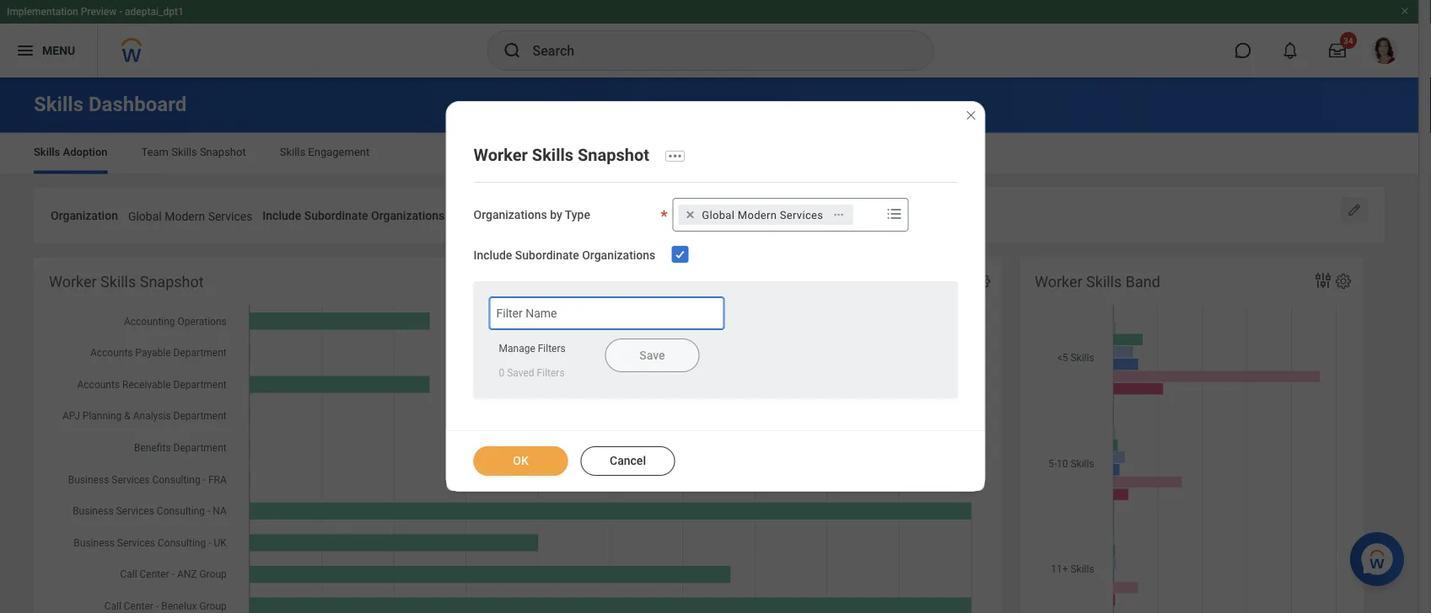 Task type: describe. For each thing, give the bounding box(es) containing it.
global modern services for the "global modern services" "element"
[[702, 209, 823, 222]]

manage filters
[[499, 343, 566, 355]]

0
[[499, 368, 505, 380]]

ok
[[513, 455, 529, 469]]

skills left engagement
[[280, 146, 305, 159]]

adeptai_dpt1
[[125, 6, 184, 18]]

Global Modern Services text field
[[128, 199, 252, 229]]

0 vertical spatial filters
[[538, 343, 566, 355]]

dashboard
[[89, 92, 187, 116]]

modern for the "global modern services" "element"
[[738, 209, 777, 222]]

x small image
[[682, 207, 699, 224]]

global modern services for 'global modern services' text field
[[128, 210, 252, 223]]

organizations by type
[[474, 208, 590, 222]]

type
[[565, 208, 590, 222]]

-
[[119, 6, 122, 18]]

team skills snapshot
[[141, 146, 246, 159]]

worker skills band element
[[1020, 257, 1364, 614]]

snapshot inside tab list
[[200, 146, 246, 159]]

notifications large image
[[1282, 42, 1299, 59]]

worker skills snapshot inside 'dialog'
[[474, 145, 649, 165]]

skills dashboard
[[34, 92, 187, 116]]

manage
[[499, 343, 535, 355]]

worker for worker skills snapshot element
[[49, 274, 97, 292]]

worker skills band
[[1035, 274, 1160, 292]]

0 saved filters button
[[489, 364, 572, 384]]

implementation
[[7, 6, 78, 18]]

include for organization
[[263, 209, 301, 223]]

adoption
[[63, 146, 108, 159]]

skills left band
[[1086, 274, 1122, 292]]

services for 'global modern services' text field
[[208, 210, 252, 223]]

check small image
[[670, 245, 690, 265]]

tab list inside skills dashboard main content
[[17, 134, 1402, 174]]

global for the "global modern services" "element"
[[702, 209, 735, 222]]

filters inside popup button
[[537, 368, 565, 380]]

skills right team
[[171, 146, 197, 159]]

search image
[[502, 40, 522, 61]]

skills inside 'dialog'
[[532, 145, 574, 165]]

by
[[550, 208, 562, 222]]

related actions image
[[833, 209, 844, 221]]

modern for 'global modern services' text field
[[165, 210, 205, 223]]

worker skills snapshot inside skills dashboard main content
[[49, 274, 204, 292]]

implementation preview -   adeptai_dpt1 banner
[[0, 0, 1419, 78]]

0 saved filters link
[[499, 368, 565, 380]]

yes
[[455, 210, 474, 223]]

Filter Name text field
[[489, 297, 725, 331]]

include for organizations by type
[[474, 249, 512, 263]]

inbox large image
[[1329, 42, 1346, 59]]



Task type: locate. For each thing, give the bounding box(es) containing it.
close environment banner image
[[1400, 6, 1410, 16]]

include inside skills dashboard main content
[[263, 209, 301, 223]]

0 horizontal spatial include
[[263, 209, 301, 223]]

1 horizontal spatial global modern services
[[702, 209, 823, 222]]

include subordinate organizations down engagement
[[263, 209, 445, 223]]

1 horizontal spatial worker skills snapshot
[[474, 145, 649, 165]]

cancel
[[610, 455, 646, 469]]

0 vertical spatial include subordinate organizations
[[263, 209, 445, 223]]

subordinate down the by
[[515, 249, 579, 263]]

1 horizontal spatial global
[[702, 209, 735, 222]]

subordinate inside skills dashboard main content
[[304, 209, 368, 223]]

skills engagement
[[280, 146, 370, 159]]

global right x small image at the left top of the page
[[702, 209, 735, 222]]

preview
[[81, 6, 117, 18]]

tab list containing skills adoption
[[17, 134, 1402, 174]]

include subordinate organizations for organization
[[263, 209, 445, 223]]

include subordinate organizations inside skills dashboard main content
[[263, 209, 445, 223]]

1 vertical spatial worker skills snapshot
[[49, 274, 204, 292]]

filters
[[538, 343, 566, 355], [537, 368, 565, 380]]

skills up skills adoption
[[34, 92, 84, 116]]

1 vertical spatial subordinate
[[515, 249, 579, 263]]

include subordinate organizations
[[263, 209, 445, 223], [474, 249, 656, 263]]

include subordinate organizations element
[[455, 199, 474, 230]]

0 horizontal spatial modern
[[165, 210, 205, 223]]

filters right saved
[[537, 368, 565, 380]]

1 horizontal spatial organizations
[[474, 208, 547, 222]]

skills left adoption
[[34, 146, 60, 159]]

0 horizontal spatial services
[[208, 210, 252, 223]]

edit image
[[1346, 202, 1363, 219]]

snapshot up type
[[578, 145, 649, 165]]

0 horizontal spatial global
[[128, 210, 162, 223]]

engagement
[[308, 146, 370, 159]]

1 vertical spatial include subordinate organizations
[[474, 249, 656, 263]]

profile logan mcneil element
[[1361, 32, 1408, 69]]

0 horizontal spatial subordinate
[[304, 209, 368, 223]]

0 saved filters
[[499, 368, 565, 380]]

implementation preview -   adeptai_dpt1
[[7, 6, 184, 18]]

organizations for organizations by type
[[582, 249, 656, 263]]

0 vertical spatial include
[[263, 209, 301, 223]]

organizations
[[474, 208, 547, 222], [371, 209, 445, 223], [582, 249, 656, 263]]

modern right x small image at the left top of the page
[[738, 209, 777, 222]]

snapshot down organization element
[[140, 274, 204, 292]]

close edit position image
[[964, 109, 978, 122]]

include down skills engagement
[[263, 209, 301, 223]]

1 horizontal spatial include
[[474, 249, 512, 263]]

worker skills snapshot
[[474, 145, 649, 165], [49, 274, 204, 292]]

global modern services, press delete to clear value. option
[[678, 205, 853, 225]]

worker skills snapshot link
[[474, 145, 649, 165]]

2 horizontal spatial organizations
[[582, 249, 656, 263]]

ok button
[[474, 447, 568, 477]]

worker
[[474, 145, 528, 165], [49, 274, 97, 292], [1035, 274, 1083, 292]]

services inside "element"
[[780, 209, 823, 222]]

1 vertical spatial filters
[[537, 368, 565, 380]]

worker left band
[[1035, 274, 1083, 292]]

worker skills snapshot element
[[34, 257, 1003, 614]]

global modern services inside skills dashboard main content
[[128, 210, 252, 223]]

services
[[780, 209, 823, 222], [208, 210, 252, 223]]

include down yes
[[474, 249, 512, 263]]

subordinate down engagement
[[304, 209, 368, 223]]

band
[[1126, 274, 1160, 292]]

include subordinate organizations for organizations by type
[[474, 249, 656, 263]]

organizations left yes
[[371, 209, 445, 223]]

1 vertical spatial include
[[474, 249, 512, 263]]

0 horizontal spatial worker
[[49, 274, 97, 292]]

1 horizontal spatial subordinate
[[515, 249, 579, 263]]

snapshot right team
[[200, 146, 246, 159]]

prompts image
[[884, 204, 904, 225]]

subordinate inside worker skills snapshot 'dialog'
[[515, 249, 579, 263]]

global modern services right x small image at the left top of the page
[[702, 209, 823, 222]]

modern inside the "global modern services" "element"
[[738, 209, 777, 222]]

global
[[702, 209, 735, 222], [128, 210, 162, 223]]

0 vertical spatial worker skills snapshot
[[474, 145, 649, 165]]

include subordinate organizations down the by
[[474, 249, 656, 263]]

worker skills snapshot down 'organization'
[[49, 274, 204, 292]]

include inside worker skills snapshot 'dialog'
[[474, 249, 512, 263]]

filters up 0 saved filters "link"
[[538, 343, 566, 355]]

modern down team skills snapshot
[[165, 210, 205, 223]]

0 horizontal spatial include subordinate organizations
[[263, 209, 445, 223]]

services down team skills snapshot
[[208, 210, 252, 223]]

team
[[141, 146, 169, 159]]

services for the "global modern services" "element"
[[780, 209, 823, 222]]

include subordinate organizations inside worker skills snapshot 'dialog'
[[474, 249, 656, 263]]

0 horizontal spatial global modern services
[[128, 210, 252, 223]]

subordinate
[[304, 209, 368, 223], [515, 249, 579, 263]]

0 vertical spatial subordinate
[[304, 209, 368, 223]]

organizations down type
[[582, 249, 656, 263]]

services left related actions image
[[780, 209, 823, 222]]

0 horizontal spatial worker skills snapshot
[[49, 274, 204, 292]]

manage filters link
[[499, 343, 566, 355]]

snapshot inside 'dialog'
[[578, 145, 649, 165]]

tab list
[[17, 134, 1402, 174]]

organizations inside skills dashboard main content
[[371, 209, 445, 223]]

skills
[[34, 92, 84, 116], [532, 145, 574, 165], [34, 146, 60, 159], [171, 146, 197, 159], [280, 146, 305, 159], [100, 274, 136, 292], [1086, 274, 1122, 292]]

organization
[[51, 209, 118, 223]]

snapshot
[[578, 145, 649, 165], [200, 146, 246, 159], [140, 274, 204, 292]]

subordinate for organization
[[304, 209, 368, 223]]

skills dashboard main content
[[0, 78, 1419, 614]]

cancel button
[[581, 447, 675, 477]]

modern inside 'global modern services' text field
[[165, 210, 205, 223]]

worker down 'organization'
[[49, 274, 97, 292]]

organization element
[[128, 199, 252, 230]]

services inside text field
[[208, 210, 252, 223]]

modern
[[738, 209, 777, 222], [165, 210, 205, 223]]

2 horizontal spatial worker
[[1035, 274, 1083, 292]]

global inside the "global modern services" "element"
[[702, 209, 735, 222]]

worker skills snapshot up the by
[[474, 145, 649, 165]]

global modern services down team skills snapshot
[[128, 210, 252, 223]]

global inside 'global modern services' text field
[[128, 210, 162, 223]]

skills up the by
[[532, 145, 574, 165]]

global modern services
[[702, 209, 823, 222], [128, 210, 252, 223]]

global for 'global modern services' text field
[[128, 210, 162, 223]]

1 horizontal spatial worker
[[474, 145, 528, 165]]

worker up organizations by type
[[474, 145, 528, 165]]

1 horizontal spatial modern
[[738, 209, 777, 222]]

0 horizontal spatial organizations
[[371, 209, 445, 223]]

global modern services element
[[702, 208, 823, 223]]

global right 'organization'
[[128, 210, 162, 223]]

1 horizontal spatial include subordinate organizations
[[474, 249, 656, 263]]

worker inside 'dialog'
[[474, 145, 528, 165]]

worker skills snapshot dialog
[[446, 101, 985, 493]]

1 horizontal spatial services
[[780, 209, 823, 222]]

organizations left the by
[[474, 208, 547, 222]]

saved
[[507, 368, 534, 380]]

subordinate for organizations by type
[[515, 249, 579, 263]]

worker for worker skills band element
[[1035, 274, 1083, 292]]

organizations for organization
[[371, 209, 445, 223]]

skills adoption
[[34, 146, 108, 159]]

global modern services inside global modern services, press delete to clear value. option
[[702, 209, 823, 222]]

Yes text field
[[455, 199, 474, 229]]

include
[[263, 209, 301, 223], [474, 249, 512, 263]]

skills down 'organization'
[[100, 274, 136, 292]]



Task type: vqa. For each thing, say whether or not it's contained in the screenshot.
'Global'
yes



